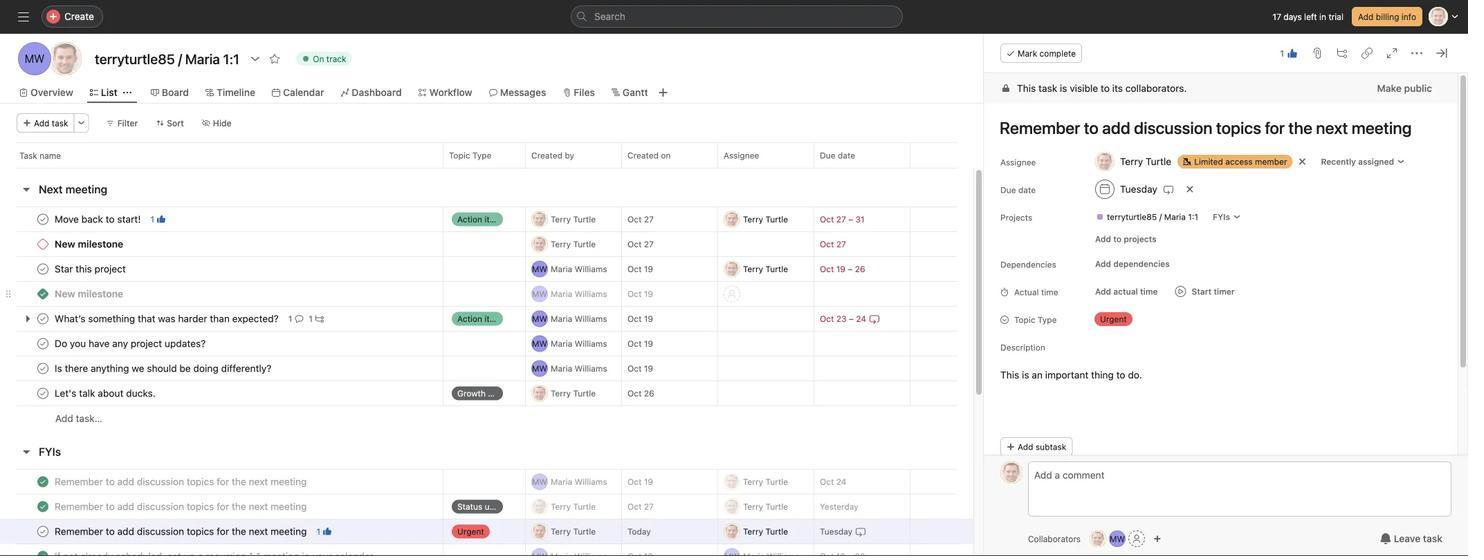 Task type: vqa. For each thing, say whether or not it's contained in the screenshot.
global element
no



Task type: locate. For each thing, give the bounding box(es) containing it.
start timer
[[1192, 287, 1235, 297]]

2 created from the left
[[628, 151, 659, 161]]

completed checkbox inside header fyis tree grid
[[35, 474, 51, 491]]

maria williams for 'creator for is there anything we should be doing differently?' cell
[[551, 364, 607, 374]]

24 right 23
[[856, 314, 866, 324]]

1 horizontal spatial urgent
[[1100, 315, 1127, 324]]

1 completed image from the top
[[35, 211, 51, 228]]

completed checkbox up completed milestone option
[[35, 211, 51, 228]]

tt inside creator for let's talk about ducks. cell
[[534, 389, 545, 399]]

urgent up topic type field for if not already scheduled, set up a recurring 1:1 meeting in your calendar cell
[[457, 528, 484, 537]]

0 horizontal spatial type
[[472, 151, 492, 161]]

terry
[[1120, 156, 1143, 167], [551, 215, 571, 225], [743, 215, 763, 225], [551, 240, 571, 249], [743, 265, 763, 274], [551, 389, 571, 399], [743, 478, 763, 487], [551, 503, 571, 512], [743, 503, 763, 512], [551, 528, 571, 537], [743, 528, 763, 537]]

2 vertical spatial 1
[[316, 528, 320, 537]]

tab actions image
[[123, 89, 131, 97]]

completed checkbox down fyis button
[[35, 474, 51, 491]]

add task…
[[55, 413, 102, 425]]

creator for remember to add discussion topics for the next meeting cell for oct 19
[[525, 470, 622, 495]]

topic
[[449, 151, 470, 161], [1014, 315, 1035, 325]]

action inside popup button
[[457, 215, 482, 225]]

topic type inside remember to add discussion topics for the next meeting dialog
[[1014, 315, 1057, 325]]

1 horizontal spatial created
[[628, 151, 659, 161]]

creator for let's talk about ducks. cell
[[525, 381, 622, 407]]

1 for today
[[316, 528, 320, 537]]

2 completed checkbox from the top
[[35, 336, 51, 352]]

new milestone text field down star this project text box
[[52, 287, 127, 301]]

Task Name text field
[[991, 112, 1441, 144]]

0 horizontal spatial created
[[531, 151, 562, 161]]

item inside popup button
[[485, 215, 502, 225]]

0 vertical spatial type
[[472, 151, 492, 161]]

2 action item from the top
[[457, 314, 502, 324]]

completed checkbox up fyis button
[[35, 386, 51, 402]]

2 action from the top
[[457, 314, 482, 324]]

1 vertical spatial date
[[1018, 185, 1036, 195]]

– for 26
[[848, 265, 853, 274]]

oct 27 for creator for move back to start! cell
[[628, 215, 654, 225]]

completed image inside 'if not already scheduled, set up a recurring 1:1 meeting in your calendar' cell
[[35, 549, 51, 557]]

add left task…
[[55, 413, 73, 425]]

add
[[1358, 12, 1374, 21], [34, 118, 49, 128], [1095, 235, 1111, 244], [1095, 259, 1111, 269], [1095, 287, 1111, 297], [55, 413, 73, 425], [1018, 443, 1033, 452]]

due date
[[820, 151, 855, 161], [1000, 185, 1036, 195]]

visible
[[1070, 83, 1098, 94]]

1 inside header fyis tree grid
[[316, 528, 320, 537]]

0 horizontal spatial urgent
[[457, 528, 484, 537]]

fyis right 1:1
[[1213, 212, 1230, 222]]

oct 23 – 24
[[820, 314, 866, 324]]

2 horizontal spatial task
[[1423, 534, 1442, 545]]

board
[[162, 87, 189, 98]]

1 vertical spatial type
[[1038, 315, 1057, 325]]

1 horizontal spatial due
[[1000, 185, 1016, 195]]

None text field
[[91, 46, 243, 71]]

2 horizontal spatial 1
[[1280, 48, 1284, 58]]

1 vertical spatial completed image
[[35, 474, 51, 491]]

New milestone text field
[[52, 238, 127, 251], [52, 287, 127, 301]]

remember to add discussion topics for the next meeting cell up 'if not already scheduled, set up a recurring 1:1 meeting in your calendar' cell
[[0, 495, 443, 520]]

1 vertical spatial topic
[[1014, 315, 1035, 325]]

fyis inside dropdown button
[[1213, 212, 1230, 222]]

tuesday inside header fyis tree grid
[[820, 528, 852, 537]]

fyis
[[1213, 212, 1230, 222], [39, 446, 61, 459]]

1 horizontal spatial date
[[1018, 185, 1036, 195]]

1 creator for remember to add discussion topics for the next meeting cell from the top
[[525, 470, 622, 495]]

new milestone cell for tt
[[0, 232, 443, 257]]

important
[[1045, 370, 1089, 381]]

0 horizontal spatial 24
[[836, 478, 847, 487]]

1 inside move back to start! cell
[[150, 215, 154, 225]]

add inside dropdown button
[[1095, 287, 1111, 297]]

calendar
[[283, 87, 324, 98]]

1 inside remember to add discussion topics for the next meeting dialog
[[1280, 48, 1284, 58]]

completed image for let's talk about ducks. "text field"
[[35, 386, 51, 402]]

on
[[313, 54, 324, 64]]

0 horizontal spatial repeats image
[[869, 314, 880, 325]]

24 up yesterday
[[836, 478, 847, 487]]

action for action item dropdown button
[[457, 314, 482, 324]]

1 button inside move back to start! cell
[[148, 213, 168, 227]]

0 horizontal spatial tt button
[[1000, 462, 1023, 484]]

next
[[39, 183, 63, 196]]

0 horizontal spatial task
[[52, 118, 68, 128]]

add to projects button
[[1089, 230, 1163, 249]]

create
[[64, 11, 94, 22]]

overview link
[[19, 85, 73, 100]]

fyis down 'add task…' button
[[39, 446, 61, 459]]

0 vertical spatial topic
[[449, 151, 470, 161]]

1 created from the left
[[531, 151, 562, 161]]

urgent inside dropdown button
[[457, 528, 484, 537]]

creator for do you have any project updates? cell
[[525, 331, 622, 357]]

2 vertical spatial task
[[1423, 534, 1442, 545]]

completed image inside is there anything we should be doing differently? cell
[[35, 361, 51, 377]]

0 vertical spatial is
[[1060, 83, 1067, 94]]

add task… button
[[55, 412, 102, 427]]

williams inside creator for do you have any project updates? cell
[[575, 339, 607, 349]]

19
[[644, 265, 653, 274], [836, 265, 845, 274], [644, 290, 653, 299], [644, 314, 653, 324], [644, 339, 653, 349], [644, 364, 653, 374], [644, 478, 653, 487]]

19 for the star this project cell
[[644, 265, 653, 274]]

mw inside creator for new milestone cell
[[532, 290, 547, 299]]

oct 27 inside header fyis tree grid
[[628, 503, 654, 512]]

mark complete
[[1018, 48, 1076, 58]]

timer
[[1214, 287, 1235, 297]]

1 item from the top
[[485, 215, 502, 225]]

1 vertical spatial new milestone text field
[[52, 287, 127, 301]]

remember to add discussion topics for the next meeting cell containing 1
[[0, 520, 443, 545]]

task inside leave task button
[[1423, 534, 1442, 545]]

collapse task list for this section image left fyis button
[[21, 447, 32, 458]]

repeats image
[[1163, 184, 1174, 195], [869, 314, 880, 325]]

completed checkbox inside do you have any project updates? cell
[[35, 336, 51, 352]]

task left more actions icon
[[52, 118, 68, 128]]

main content
[[984, 73, 1458, 557]]

due date up projects
[[1000, 185, 1036, 195]]

2 remember to add discussion topics for the next meeting text field from the top
[[52, 501, 311, 514]]

3 completed image from the top
[[35, 549, 51, 557]]

collapse task list for this section image
[[21, 184, 32, 195], [21, 447, 32, 458]]

5 completed image from the top
[[35, 386, 51, 402]]

0 horizontal spatial is
[[1022, 370, 1029, 381]]

add tab image
[[658, 87, 669, 98]]

Remember to add discussion topics for the next meeting text field
[[52, 476, 311, 489], [52, 501, 311, 514]]

created left by on the top left of page
[[531, 151, 562, 161]]

time inside dropdown button
[[1140, 287, 1158, 297]]

leave task
[[1394, 534, 1442, 545]]

terry turtle
[[1120, 156, 1171, 167], [551, 215, 596, 225], [743, 215, 788, 225], [551, 240, 596, 249], [743, 265, 788, 274], [551, 389, 596, 399], [743, 478, 788, 487], [551, 503, 596, 512], [743, 503, 788, 512], [551, 528, 596, 537], [743, 528, 788, 537]]

2 completed image from the top
[[35, 261, 51, 278]]

item
[[485, 215, 502, 225], [485, 314, 502, 324]]

growth conversation button
[[443, 382, 538, 406]]

track
[[326, 54, 346, 64]]

remember to add discussion topics for the next meeting cell for status update
[[0, 495, 443, 520]]

to left do.
[[1116, 370, 1125, 381]]

0 vertical spatial 1 button
[[1276, 44, 1302, 63]]

remember to add discussion topics for the next meeting cell for urgent
[[0, 520, 443, 545]]

is left visible
[[1060, 83, 1067, 94]]

0 vertical spatial repeats image
[[1163, 184, 1174, 195]]

27 inside header fyis tree grid
[[644, 503, 654, 512]]

completed image inside move back to start! cell
[[35, 211, 51, 228]]

2 vertical spatial completed image
[[35, 549, 51, 557]]

is there anything we should be doing differently? cell
[[0, 356, 443, 382]]

completed checkbox inside move back to start! cell
[[35, 211, 51, 228]]

add left subtask at right
[[1018, 443, 1033, 452]]

2 item from the top
[[485, 314, 502, 324]]

0 vertical spatial action
[[457, 215, 482, 225]]

type inside main content
[[1038, 315, 1057, 325]]

Let's talk about ducks. text field
[[52, 387, 160, 401]]

task
[[19, 151, 37, 161]]

make public button
[[1368, 76, 1441, 101]]

– up the oct 23 – 24
[[848, 265, 853, 274]]

1 horizontal spatial assignee
[[1000, 158, 1036, 167]]

dashboard
[[352, 87, 402, 98]]

0 horizontal spatial due date
[[820, 151, 855, 161]]

due inside row
[[820, 151, 835, 161]]

1 vertical spatial 24
[[836, 478, 847, 487]]

1 vertical spatial 1 button
[[148, 213, 168, 227]]

mw inside 'creator for is there anything we should be doing differently?' cell
[[532, 364, 547, 374]]

1 horizontal spatial due date
[[1000, 185, 1036, 195]]

row
[[0, 143, 984, 168], [17, 167, 957, 169], [0, 207, 973, 232], [0, 232, 973, 257], [0, 257, 973, 282], [0, 282, 973, 307], [0, 306, 973, 332], [0, 331, 973, 357], [0, 356, 973, 382], [0, 381, 973, 407], [0, 470, 973, 495], [0, 495, 973, 520], [0, 520, 973, 545], [0, 544, 973, 557]]

0 vertical spatial item
[[485, 215, 502, 225]]

topic inside main content
[[1014, 315, 1035, 325]]

oct
[[628, 215, 642, 225], [820, 215, 834, 225], [628, 240, 642, 249], [820, 240, 834, 249], [628, 265, 642, 274], [820, 265, 834, 274], [628, 290, 642, 299], [628, 314, 642, 324], [820, 314, 834, 324], [628, 339, 642, 349], [628, 364, 642, 374], [628, 389, 642, 399], [628, 478, 642, 487], [820, 478, 834, 487], [628, 503, 642, 512]]

created by
[[531, 151, 574, 161]]

williams for creator for what's something that was harder than expected? cell on the left of page
[[575, 314, 607, 324]]

completed image
[[35, 311, 51, 328], [35, 474, 51, 491], [35, 549, 51, 557]]

1 vertical spatial is
[[1022, 370, 1029, 381]]

maria williams inside 'creator for is there anything we should be doing differently?' cell
[[551, 364, 607, 374]]

urgent down actual
[[1100, 315, 1127, 324]]

maria williams for creator for do you have any project updates? cell
[[551, 339, 607, 349]]

7 completed image from the top
[[35, 524, 51, 541]]

5 completed checkbox from the top
[[35, 524, 51, 541]]

files link
[[563, 85, 595, 100]]

completed image inside the star this project cell
[[35, 261, 51, 278]]

tt button left mw button
[[1090, 531, 1106, 548]]

0 vertical spatial urgent
[[1100, 315, 1127, 324]]

tuesday inside dropdown button
[[1120, 184, 1157, 195]]

completed checkbox right expand subtask list for the task what's something that was harder than expected? image
[[35, 311, 51, 328]]

tuesday left repeats image
[[820, 528, 852, 537]]

williams for 'creator for is there anything we should be doing differently?' cell
[[575, 364, 607, 374]]

4 williams from the top
[[575, 339, 607, 349]]

new milestone text field up star this project text box
[[52, 238, 127, 251]]

close details image
[[1436, 48, 1447, 59]]

terry inside creator for move back to start! cell
[[551, 215, 571, 225]]

19 for do you have any project updates? cell
[[644, 339, 653, 349]]

2 completed image from the top
[[35, 474, 51, 491]]

messages link
[[489, 85, 546, 100]]

4 completed checkbox from the top
[[35, 474, 51, 491]]

row containing status update
[[0, 495, 973, 520]]

growth
[[457, 389, 486, 399]]

timeline link
[[205, 85, 255, 100]]

topic down actual
[[1014, 315, 1035, 325]]

williams inside creator for star this project 'cell'
[[575, 265, 607, 274]]

is left an
[[1022, 370, 1029, 381]]

new milestone text field for mw
[[52, 287, 127, 301]]

mw inside creator for remember to add discussion topics for the next meeting cell
[[532, 478, 547, 487]]

completed image
[[35, 211, 51, 228], [35, 261, 51, 278], [35, 336, 51, 352], [35, 361, 51, 377], [35, 386, 51, 402], [35, 499, 51, 516], [35, 524, 51, 541]]

creator for remember to add discussion topics for the next meeting cell containing mw
[[525, 470, 622, 495]]

created left on
[[628, 151, 659, 161]]

create button
[[42, 6, 103, 28]]

creator for star this project cell
[[525, 257, 622, 282]]

mw inside creator for what's something that was harder than expected? cell
[[532, 314, 547, 324]]

yesterday
[[820, 503, 858, 512]]

dashboard link
[[341, 85, 402, 100]]

terry inside dropdown button
[[1120, 156, 1143, 167]]

6 maria williams from the top
[[551, 478, 607, 487]]

actual time
[[1014, 288, 1058, 297]]

maria inside header fyis tree grid
[[551, 478, 572, 487]]

topic down workflow
[[449, 151, 470, 161]]

add subtask button
[[1000, 438, 1073, 457]]

creator for new milestone cell
[[525, 232, 622, 257], [525, 282, 622, 307]]

maria williams inside creator for do you have any project updates? cell
[[551, 339, 607, 349]]

1 vertical spatial fyis
[[39, 446, 61, 459]]

collapse task list for this section image left next
[[21, 184, 32, 195]]

0 vertical spatial completed image
[[35, 311, 51, 328]]

1 vertical spatial task
[[52, 118, 68, 128]]

4 maria williams from the top
[[551, 339, 607, 349]]

mw inside creator for star this project 'cell'
[[532, 265, 547, 274]]

task right the 'leave'
[[1423, 534, 1442, 545]]

do.
[[1128, 370, 1142, 381]]

let's talk about ducks. cell
[[0, 381, 443, 407]]

maria williams for creator for star this project 'cell'
[[551, 265, 607, 274]]

oct 19
[[628, 265, 653, 274], [628, 290, 653, 299], [628, 314, 653, 324], [628, 339, 653, 349], [628, 364, 653, 374], [628, 478, 653, 487]]

completed image for completed checkbox inside the header fyis tree grid
[[35, 474, 51, 491]]

public
[[1404, 83, 1432, 94]]

new milestone text field inside row
[[52, 238, 127, 251]]

2 oct 19 from the top
[[628, 290, 653, 299]]

remember to add discussion topics for the next meeting cell
[[0, 470, 443, 495], [0, 495, 443, 520], [0, 520, 443, 545]]

2 creator for new milestone cell from the top
[[525, 282, 622, 307]]

1 vertical spatial –
[[848, 265, 853, 274]]

completed image for the move back to start! text box
[[35, 211, 51, 228]]

urgent for urgent dropdown button
[[457, 528, 484, 537]]

repeats image left clear due date icon
[[1163, 184, 1174, 195]]

3 completed checkbox from the top
[[35, 386, 51, 402]]

williams inside 'creator for is there anything we should be doing differently?' cell
[[575, 364, 607, 374]]

1 horizontal spatial 24
[[856, 314, 866, 324]]

27 for move back to start! cell
[[644, 215, 654, 225]]

5 oct 19 from the top
[[628, 364, 653, 374]]

19 for is there anything we should be doing differently? cell in the left bottom of the page
[[644, 364, 653, 374]]

1 horizontal spatial 1 button
[[314, 525, 334, 539]]

due up the oct 27 – 31
[[820, 151, 835, 161]]

due up projects
[[1000, 185, 1016, 195]]

1 williams from the top
[[575, 265, 607, 274]]

main content containing this task is visible to its collaborators.
[[984, 73, 1458, 557]]

mark
[[1018, 48, 1037, 58]]

19 for the new milestone cell related to mw
[[644, 290, 653, 299]]

completed checkbox inside let's talk about ducks. cell
[[35, 386, 51, 402]]

2 maria williams from the top
[[551, 290, 607, 299]]

2 collapse task list for this section image from the top
[[21, 447, 32, 458]]

task for this
[[1039, 83, 1057, 94]]

0 horizontal spatial 26
[[644, 389, 654, 399]]

4 completed checkbox from the top
[[35, 499, 51, 516]]

0 vertical spatial 24
[[856, 314, 866, 324]]

creator for new milestone cell containing tt
[[525, 232, 622, 257]]

3 completed image from the top
[[35, 336, 51, 352]]

– right 23
[[849, 314, 854, 324]]

1 completed checkbox from the top
[[35, 211, 51, 228]]

header fyis tree grid
[[0, 470, 973, 557]]

row containing tt
[[0, 232, 973, 257]]

action inside dropdown button
[[457, 314, 482, 324]]

date up projects
[[1018, 185, 1036, 195]]

collapse task list for this section image for fyis
[[21, 447, 32, 458]]

1 horizontal spatial task
[[1039, 83, 1057, 94]]

1 button for oct 27
[[148, 213, 168, 227]]

Completed checkbox
[[35, 261, 51, 278], [35, 336, 51, 352], [35, 361, 51, 377], [35, 499, 51, 516], [35, 524, 51, 541], [35, 549, 51, 557]]

topic type field for if not already scheduled, set up a recurring 1:1 meeting in your calendar cell
[[443, 544, 526, 557]]

add actual time
[[1095, 287, 1158, 297]]

/
[[1159, 212, 1162, 222]]

1 new milestone cell from the top
[[0, 232, 443, 257]]

oct 19 inside header fyis tree grid
[[628, 478, 653, 487]]

this is an important thing to do.
[[1000, 370, 1142, 381]]

0 vertical spatial date
[[838, 151, 855, 161]]

add task… row
[[0, 406, 973, 432]]

1 creator for new milestone cell from the top
[[525, 232, 622, 257]]

1 vertical spatial 26
[[644, 389, 654, 399]]

collaborators
[[1028, 535, 1081, 544]]

Do you have any project updates? text field
[[52, 337, 210, 351]]

mark complete button
[[1000, 44, 1082, 63]]

maria williams for creator for what's something that was harder than expected? cell on the left of page
[[551, 314, 607, 324]]

remember to add discussion topics for the next meeting text field for tt
[[52, 501, 311, 514]]

0 vertical spatial –
[[848, 215, 853, 225]]

williams
[[575, 265, 607, 274], [575, 290, 607, 299], [575, 314, 607, 324], [575, 339, 607, 349], [575, 364, 607, 374], [575, 478, 607, 487]]

3 creator for remember to add discussion topics for the next meeting cell from the top
[[525, 520, 622, 545]]

2 vertical spatial to
[[1116, 370, 1125, 381]]

2 new milestone cell from the top
[[0, 282, 443, 307]]

1 horizontal spatial time
[[1140, 287, 1158, 297]]

add down add to projects
[[1095, 259, 1111, 269]]

assignee inside row
[[724, 151, 759, 161]]

action item inside action item dropdown button
[[457, 314, 502, 324]]

maria williams
[[551, 265, 607, 274], [551, 290, 607, 299], [551, 314, 607, 324], [551, 339, 607, 349], [551, 364, 607, 374], [551, 478, 607, 487]]

task down mark complete
[[1039, 83, 1057, 94]]

0 vertical spatial fyis
[[1213, 212, 1230, 222]]

mw inside creator for do you have any project updates? cell
[[532, 339, 547, 349]]

attachments: add a file to this task, remember to add discussion topics for the next meeting image
[[1312, 48, 1323, 59]]

date
[[838, 151, 855, 161], [1018, 185, 1036, 195]]

add for add subtask
[[1018, 443, 1033, 452]]

more actions image
[[77, 119, 86, 127]]

repeats image right the oct 23 – 24
[[869, 314, 880, 325]]

19 inside header fyis tree grid
[[644, 478, 653, 487]]

0 horizontal spatial due
[[820, 151, 835, 161]]

1 completed checkbox from the top
[[35, 261, 51, 278]]

1 collapse task list for this section image from the top
[[21, 184, 32, 195]]

6 completed image from the top
[[35, 499, 51, 516]]

type down actual time at the bottom right of page
[[1038, 315, 1057, 325]]

calendar link
[[272, 85, 324, 100]]

Is there anything we should be doing differently? text field
[[52, 362, 276, 376]]

due date up the oct 27 – 31
[[820, 151, 855, 161]]

completed checkbox inside 'if not already scheduled, set up a recurring 1:1 meeting in your calendar' cell
[[35, 549, 51, 557]]

0 horizontal spatial assignee
[[724, 151, 759, 161]]

to left its
[[1101, 83, 1110, 94]]

to left projects
[[1113, 235, 1122, 244]]

urgent inside popup button
[[1100, 315, 1127, 324]]

1 vertical spatial creator for new milestone cell
[[525, 282, 622, 307]]

task
[[1039, 83, 1057, 94], [52, 118, 68, 128], [1423, 534, 1442, 545]]

completed checkbox for oct 27
[[35, 211, 51, 228]]

– left 31
[[848, 215, 853, 225]]

action for action item popup button
[[457, 215, 482, 225]]

1 horizontal spatial is
[[1060, 83, 1067, 94]]

1 completed image from the top
[[35, 311, 51, 328]]

main content inside remember to add discussion topics for the next meeting dialog
[[984, 73, 1458, 557]]

this left an
[[1000, 370, 1019, 381]]

0 vertical spatial new milestone text field
[[52, 238, 127, 251]]

0 vertical spatial new milestone cell
[[0, 232, 443, 257]]

williams inside header fyis tree grid
[[575, 478, 607, 487]]

add for add task
[[34, 118, 49, 128]]

6 completed checkbox from the top
[[35, 549, 51, 557]]

action item inside action item popup button
[[457, 215, 502, 225]]

completed checkbox inside is there anything we should be doing differently? cell
[[35, 361, 51, 377]]

2 creator for remember to add discussion topics for the next meeting cell from the top
[[525, 495, 622, 520]]

Remember to add discussion topics for the next meeting text field
[[52, 525, 311, 539]]

completed image inside do you have any project updates? cell
[[35, 336, 51, 352]]

remember to add discussion topics for the next meeting text field for mw
[[52, 476, 311, 489]]

1 horizontal spatial fyis
[[1213, 212, 1230, 222]]

creator for new milestone cell containing mw
[[525, 282, 622, 307]]

Completed checkbox
[[35, 211, 51, 228], [35, 311, 51, 328], [35, 386, 51, 402], [35, 474, 51, 491]]

what's something that was harder than expected? cell
[[0, 306, 443, 332]]

4 completed image from the top
[[35, 361, 51, 377]]

1 button inside remember to add discussion topics for the next meeting cell
[[314, 525, 334, 539]]

1 maria williams from the top
[[551, 265, 607, 274]]

tt button down add subtask button
[[1000, 462, 1023, 484]]

urgent button
[[1089, 310, 1172, 329]]

–
[[848, 215, 853, 225], [848, 265, 853, 274], [849, 314, 854, 324]]

oct 27 for oct 27's creator for remember to add discussion topics for the next meeting cell
[[628, 503, 654, 512]]

0 vertical spatial due
[[820, 151, 835, 161]]

new milestone cell
[[0, 232, 443, 257], [0, 282, 443, 307]]

terry turtle inside dropdown button
[[1120, 156, 1171, 167]]

action
[[457, 215, 482, 225], [457, 314, 482, 324]]

0 horizontal spatial topic type
[[449, 151, 492, 161]]

1 vertical spatial collapse task list for this section image
[[21, 447, 32, 458]]

days
[[1284, 12, 1302, 21]]

5 williams from the top
[[575, 364, 607, 374]]

1 horizontal spatial repeats image
[[1163, 184, 1174, 195]]

1 vertical spatial remember to add discussion topics for the next meeting text field
[[52, 501, 311, 514]]

3 completed checkbox from the top
[[35, 361, 51, 377]]

– for 31
[[848, 215, 853, 225]]

1 horizontal spatial type
[[1038, 315, 1057, 325]]

tuesday down "terry turtle" dropdown button
[[1120, 184, 1157, 195]]

6 oct 19 from the top
[[628, 478, 653, 487]]

3 maria williams from the top
[[551, 314, 607, 324]]

due date inside main content
[[1000, 185, 1036, 195]]

to
[[1101, 83, 1110, 94], [1113, 235, 1122, 244], [1116, 370, 1125, 381]]

add left billing
[[1358, 12, 1374, 21]]

0 vertical spatial task
[[1039, 83, 1057, 94]]

1 vertical spatial due date
[[1000, 185, 1036, 195]]

1 horizontal spatial topic type
[[1014, 315, 1057, 325]]

0 vertical spatial due date
[[820, 151, 855, 161]]

maria inside 'creator for is there anything we should be doing differently?' cell
[[551, 364, 572, 374]]

1 vertical spatial urgent
[[457, 528, 484, 537]]

2 new milestone text field from the top
[[52, 287, 127, 301]]

add down terryturtle85 on the top right of the page
[[1095, 235, 1111, 244]]

mw for creator for remember to add discussion topics for the next meeting cell containing mw
[[532, 478, 547, 487]]

mw inside mw button
[[1110, 535, 1125, 544]]

task…
[[76, 413, 102, 425]]

mw for 'creator for is there anything we should be doing differently?' cell
[[532, 364, 547, 374]]

0 vertical spatial this
[[1017, 83, 1036, 94]]

1 vertical spatial action item
[[457, 314, 502, 324]]

1 vertical spatial due
[[1000, 185, 1016, 195]]

1 action from the top
[[457, 215, 482, 225]]

this
[[1017, 83, 1036, 94], [1000, 370, 1019, 381]]

creator for new milestone cell for oct 27
[[525, 232, 622, 257]]

0 horizontal spatial 1
[[150, 215, 154, 225]]

3 remember to add discussion topics for the next meeting cell from the top
[[0, 520, 443, 545]]

5 maria williams from the top
[[551, 364, 607, 374]]

creator for remember to add discussion topics for the next meeting cell
[[525, 470, 622, 495], [525, 495, 622, 520], [525, 520, 622, 545]]

0 vertical spatial creator for new milestone cell
[[525, 232, 622, 257]]

0 horizontal spatial tuesday
[[820, 528, 852, 537]]

type inside row
[[472, 151, 492, 161]]

remember to add discussion topics for the next meeting cell up if not already scheduled, set up a recurring 1:1 meeting in your calendar text field
[[0, 520, 443, 545]]

1 vertical spatial tuesday
[[820, 528, 852, 537]]

assignee inside main content
[[1000, 158, 1036, 167]]

2 vertical spatial 1 button
[[314, 525, 334, 539]]

19 inside row
[[644, 314, 653, 324]]

add for add to projects
[[1095, 235, 1111, 244]]

1 vertical spatial this
[[1000, 370, 1019, 381]]

1 horizontal spatial tuesday
[[1120, 184, 1157, 195]]

1 vertical spatial new milestone cell
[[0, 282, 443, 307]]

remember to add discussion topics for the next meeting cell up remember to add discussion topics for the next meeting text field
[[0, 470, 443, 495]]

tt button
[[1000, 462, 1023, 484], [1090, 531, 1106, 548]]

2 completed checkbox from the top
[[35, 311, 51, 328]]

1 oct 19 from the top
[[628, 265, 653, 274]]

add left actual
[[1095, 287, 1111, 297]]

4 oct 19 from the top
[[628, 339, 653, 349]]

2 remember to add discussion topics for the next meeting cell from the top
[[0, 495, 443, 520]]

maria inside creator for star this project 'cell'
[[551, 265, 572, 274]]

1 vertical spatial action
[[457, 314, 482, 324]]

1 horizontal spatial 1
[[316, 528, 320, 537]]

1 action item from the top
[[457, 215, 502, 225]]

1 new milestone text field from the top
[[52, 238, 127, 251]]

completed image for completed checkbox inside 'what's something that was harder than expected?' cell
[[35, 311, 51, 328]]

date inside main content
[[1018, 185, 1036, 195]]

0 horizontal spatial topic
[[449, 151, 470, 161]]

6 williams from the top
[[575, 478, 607, 487]]

turtle
[[1146, 156, 1171, 167], [573, 215, 596, 225], [766, 215, 788, 225], [573, 240, 596, 249], [766, 265, 788, 274], [573, 389, 596, 399], [766, 478, 788, 487], [573, 503, 596, 512], [766, 503, 788, 512], [573, 528, 596, 537], [766, 528, 788, 537]]

this down mark
[[1017, 83, 1036, 94]]

type up action item popup button
[[472, 151, 492, 161]]

add subtask
[[1018, 443, 1066, 452]]

tt
[[58, 52, 72, 65], [534, 215, 545, 225], [727, 215, 737, 225], [534, 240, 545, 249], [727, 265, 737, 274], [534, 389, 545, 399], [1006, 468, 1017, 478], [727, 478, 737, 487], [534, 503, 545, 512], [727, 503, 737, 512], [534, 528, 545, 537], [727, 528, 737, 537], [1093, 535, 1103, 544]]

files
[[574, 87, 595, 98]]

2 vertical spatial –
[[849, 314, 854, 324]]

0 vertical spatial collapse task list for this section image
[[21, 184, 32, 195]]

topic type up action item popup button
[[449, 151, 492, 161]]

1 remember to add discussion topics for the next meeting text field from the top
[[52, 476, 311, 489]]

0 horizontal spatial 1 button
[[148, 213, 168, 227]]

0 vertical spatial 1
[[1280, 48, 1284, 58]]

3 williams from the top
[[575, 314, 607, 324]]

completed image for tt's remember to add discussion topics for the next meeting text box
[[35, 499, 51, 516]]

williams inside creator for what's something that was harder than expected? cell
[[575, 314, 607, 324]]

completed checkbox inside the star this project cell
[[35, 261, 51, 278]]

1 vertical spatial 1
[[150, 215, 154, 225]]

1 vertical spatial tt button
[[1090, 531, 1106, 548]]

If not already scheduled, set up a recurring 1:1 meeting in your calendar text field
[[52, 550, 377, 557]]

maria williams inside creator for what's something that was harder than expected? cell
[[551, 314, 607, 324]]

oct 19 for the new milestone cell related to mw
[[628, 290, 653, 299]]

date up the oct 27 – 31
[[838, 151, 855, 161]]

completed image inside let's talk about ducks. cell
[[35, 386, 51, 402]]

header next meeting tree grid
[[0, 207, 973, 432]]

terryturtle85 / maria 1:1
[[1107, 212, 1198, 222]]

created on
[[628, 151, 671, 161]]

add or remove collaborators image
[[1153, 535, 1162, 544]]

add down overview link on the left top
[[34, 118, 49, 128]]

item inside dropdown button
[[485, 314, 502, 324]]

tuesday
[[1120, 184, 1157, 195], [820, 528, 852, 537]]

task inside add task button
[[52, 118, 68, 128]]

2 williams from the top
[[575, 290, 607, 299]]

repeats image
[[855, 527, 866, 538]]

0 vertical spatial tuesday
[[1120, 184, 1157, 195]]

1 vertical spatial item
[[485, 314, 502, 324]]

oct 27
[[628, 215, 654, 225], [628, 240, 654, 249], [820, 240, 846, 249], [628, 503, 654, 512]]

creator for new milestone cell for oct 19
[[525, 282, 622, 307]]

completed milestone image
[[37, 289, 48, 300]]

add inside row
[[55, 413, 73, 425]]

completed image inside remember to add discussion topics for the next meeting cell
[[35, 474, 51, 491]]

completed image for "do you have any project updates?" "text box"
[[35, 336, 51, 352]]

is
[[1060, 83, 1067, 94], [1022, 370, 1029, 381]]

start
[[1192, 287, 1212, 297]]

terry inside creator for let's talk about ducks. cell
[[551, 389, 571, 399]]

topic type down actual time at the bottom right of page
[[1014, 315, 1057, 325]]

list link
[[90, 85, 117, 100]]

add subtask image
[[1337, 48, 1348, 59]]

action item for action item dropdown button
[[457, 314, 502, 324]]

move back to start! cell
[[0, 207, 443, 232]]

maria williams inside creator for star this project 'cell'
[[551, 265, 607, 274]]

to inside button
[[1113, 235, 1122, 244]]

due inside main content
[[1000, 185, 1016, 195]]



Task type: describe. For each thing, give the bounding box(es) containing it.
add dependencies button
[[1089, 255, 1176, 274]]

row containing action item
[[0, 306, 973, 332]]

24 inside header fyis tree grid
[[836, 478, 847, 487]]

1 vertical spatial repeats image
[[869, 314, 880, 325]]

1 for oct 27
[[150, 215, 154, 225]]

name
[[40, 151, 61, 161]]

trial
[[1329, 12, 1344, 21]]

turtle inside dropdown button
[[1146, 156, 1171, 167]]

new milestone cell for mw
[[0, 282, 443, 307]]

in
[[1319, 12, 1326, 21]]

add billing info button
[[1352, 7, 1422, 26]]

this for this is an important thing to do.
[[1000, 370, 1019, 381]]

search button
[[571, 6, 903, 28]]

growth conversation
[[457, 389, 538, 399]]

oct 27 for creator for new milestone cell containing tt
[[628, 240, 654, 249]]

completed checkbox for remember to add discussion topics for the next meeting text field
[[35, 524, 51, 541]]

completed checkbox inside 'what's something that was harder than expected?' cell
[[35, 311, 51, 328]]

oct 27 – 31
[[820, 215, 865, 225]]

creator for move back to start! cell
[[525, 207, 622, 232]]

on
[[661, 151, 671, 161]]

thing
[[1091, 370, 1114, 381]]

recently
[[1321, 157, 1356, 167]]

oct 26
[[628, 389, 654, 399]]

status
[[457, 503, 482, 512]]

access
[[1225, 157, 1253, 167]]

collaborators.
[[1125, 83, 1187, 94]]

3 oct 19 from the top
[[628, 314, 653, 324]]

add for add task…
[[55, 413, 73, 425]]

0 vertical spatial topic type
[[449, 151, 492, 161]]

fyis button
[[39, 440, 61, 465]]

limited
[[1194, 157, 1223, 167]]

overview
[[30, 87, 73, 98]]

1 subtask image
[[315, 315, 324, 323]]

this for this task is visible to its collaborators.
[[1017, 83, 1036, 94]]

0 horizontal spatial time
[[1041, 288, 1058, 297]]

status update
[[457, 503, 512, 512]]

dependencies
[[1113, 259, 1170, 269]]

board link
[[151, 85, 189, 100]]

completed checkbox for is there anything we should be doing differently? text field
[[35, 361, 51, 377]]

17
[[1273, 12, 1281, 21]]

Move back to start! text field
[[52, 213, 145, 227]]

1 button for today
[[314, 525, 334, 539]]

terryturtle85
[[1107, 212, 1157, 222]]

tt inside creator for move back to start! cell
[[534, 215, 545, 225]]

meeting
[[65, 183, 107, 196]]

turtle inside creator for move back to start! cell
[[573, 215, 596, 225]]

add task button
[[17, 113, 74, 133]]

created for created on
[[628, 151, 659, 161]]

more actions for this task image
[[1411, 48, 1422, 59]]

make
[[1377, 83, 1402, 94]]

do you have any project updates? cell
[[0, 331, 443, 357]]

conversation
[[488, 389, 538, 399]]

show options image
[[250, 53, 261, 64]]

0 horizontal spatial date
[[838, 151, 855, 161]]

action item for action item popup button
[[457, 215, 502, 225]]

23
[[836, 314, 847, 324]]

completed checkbox for oct 19
[[35, 474, 51, 491]]

Completed milestone checkbox
[[37, 239, 48, 250]]

remember to add discussion topics for the next meeting dialog
[[984, 34, 1468, 557]]

tuesday for repeats icon inside the the tuesday dropdown button
[[1120, 184, 1157, 195]]

completed checkbox for if not already scheduled, set up a recurring 1:1 meeting in your calendar text field
[[35, 549, 51, 557]]

1 comment image
[[295, 315, 303, 323]]

maria inside terryturtle85 / maria 1:1 "link"
[[1164, 212, 1186, 222]]

fyis button
[[1207, 208, 1247, 227]]

action item button
[[443, 207, 525, 232]]

1 horizontal spatial 26
[[855, 265, 865, 274]]

0 vertical spatial tt button
[[1000, 462, 1023, 484]]

sort button
[[150, 113, 190, 133]]

creator for is there anything we should be doing differently? cell
[[525, 356, 622, 382]]

info
[[1402, 12, 1416, 21]]

24 inside row
[[856, 314, 866, 324]]

limited access member
[[1194, 157, 1287, 167]]

1 horizontal spatial tt button
[[1090, 531, 1106, 548]]

item for action item popup button
[[485, 215, 502, 225]]

list
[[101, 87, 117, 98]]

urgent button
[[443, 520, 525, 545]]

completed checkbox for star this project text box
[[35, 261, 51, 278]]

tuesday button
[[1089, 177, 1180, 202]]

oct 19 for do you have any project updates? cell
[[628, 339, 653, 349]]

filter button
[[100, 113, 144, 133]]

terry turtle inside creator for move back to start! cell
[[551, 215, 596, 225]]

actual
[[1113, 287, 1138, 297]]

workflow link
[[418, 85, 472, 100]]

collapse task list for this section image for next meeting
[[21, 184, 32, 195]]

full screen image
[[1386, 48, 1398, 59]]

next meeting
[[39, 183, 107, 196]]

maria williams inside header fyis tree grid
[[551, 478, 607, 487]]

creator for remember to add discussion topics for the next meeting cell for today
[[525, 520, 622, 545]]

sort
[[167, 118, 184, 128]]

1 remember to add discussion topics for the next meeting cell from the top
[[0, 470, 443, 495]]

hide button
[[196, 113, 238, 133]]

creator for if not already scheduled, set up a recurring 1:1 meeting in your calendar cell
[[525, 544, 622, 557]]

today
[[628, 528, 651, 537]]

27 for status update remember to add discussion topics for the next meeting cell
[[644, 503, 654, 512]]

add dependencies
[[1095, 259, 1170, 269]]

Completed milestone checkbox
[[37, 289, 48, 300]]

maria inside creator for do you have any project updates? cell
[[551, 339, 572, 349]]

row containing task name
[[0, 143, 984, 168]]

gantt link
[[612, 85, 648, 100]]

star this project cell
[[0, 257, 443, 282]]

update
[[485, 503, 512, 512]]

expand subtask list for the task what's something that was harder than expected? image
[[22, 314, 33, 325]]

projects
[[1000, 213, 1032, 223]]

projects
[[1124, 235, 1157, 244]]

completed image for is there anything we should be doing differently? text field
[[35, 361, 51, 377]]

copy task link image
[[1362, 48, 1373, 59]]

What's something that was harder than expected? text field
[[52, 312, 283, 326]]

if not already scheduled, set up a recurring 1:1 meeting in your calendar cell
[[0, 544, 443, 557]]

row containing growth conversation
[[0, 381, 973, 407]]

31
[[856, 215, 865, 225]]

creator for what's something that was harder than expected? cell
[[525, 306, 622, 332]]

recently assigned
[[1321, 157, 1394, 167]]

completed image for remember to add discussion topics for the next meeting text field
[[35, 524, 51, 541]]

19 for 3rd remember to add discussion topics for the next meeting cell from the bottom of the header fyis tree grid
[[644, 478, 653, 487]]

oct 19 for is there anything we should be doing differently? cell in the left bottom of the page
[[628, 364, 653, 374]]

terryturtle85 / maria 1:1 link
[[1090, 210, 1204, 224]]

Star this project text field
[[52, 263, 130, 276]]

mw for creator for what's something that was harder than expected? cell on the left of page
[[532, 314, 547, 324]]

completed checkbox for tt's remember to add discussion topics for the next meeting text box
[[35, 499, 51, 516]]

repeats image inside the tuesday dropdown button
[[1163, 184, 1174, 195]]

oct 19 for the star this project cell
[[628, 265, 653, 274]]

complete
[[1040, 48, 1076, 58]]

leave
[[1394, 534, 1421, 545]]

0 horizontal spatial fyis
[[39, 446, 61, 459]]

completed checkbox for "do you have any project updates?" "text box"
[[35, 336, 51, 352]]

add to starred image
[[269, 53, 280, 64]]

williams for creator for do you have any project updates? cell
[[575, 339, 607, 349]]

williams for creator for star this project 'cell'
[[575, 265, 607, 274]]

add for add dependencies
[[1095, 259, 1111, 269]]

0 vertical spatial to
[[1101, 83, 1110, 94]]

turtle inside creator for let's talk about ducks. cell
[[573, 389, 596, 399]]

terry turtle inside creator for let's talk about ducks. cell
[[551, 389, 596, 399]]

add for add actual time
[[1095, 287, 1111, 297]]

expand sidebar image
[[18, 11, 29, 22]]

add billing info
[[1358, 12, 1416, 21]]

mw for creator for new milestone cell containing mw
[[532, 290, 547, 299]]

tuesday for repeats image
[[820, 528, 852, 537]]

workflow
[[429, 87, 472, 98]]

remove assignee image
[[1298, 158, 1307, 166]]

add for add billing info
[[1358, 12, 1374, 21]]

actual
[[1014, 288, 1039, 297]]

clear due date image
[[1186, 185, 1194, 194]]

leave task button
[[1371, 527, 1451, 552]]

27 for tt the new milestone cell
[[644, 240, 654, 249]]

by
[[565, 151, 574, 161]]

filter
[[117, 118, 138, 128]]

mw for creator for star this project 'cell'
[[532, 265, 547, 274]]

maria inside creator for what's something that was harder than expected? cell
[[551, 314, 572, 324]]

completed milestone image
[[37, 239, 48, 250]]

left
[[1304, 12, 1317, 21]]

new milestone text field for tt
[[52, 238, 127, 251]]

this task is visible to its collaborators.
[[1017, 83, 1187, 94]]

task name
[[19, 151, 61, 161]]

add actual time button
[[1089, 282, 1164, 302]]

task for leave
[[1423, 534, 1442, 545]]

on track
[[313, 54, 346, 64]]

on track button
[[290, 49, 358, 68]]

status update button
[[443, 495, 525, 520]]

item for action item dropdown button
[[485, 314, 502, 324]]

dependencies
[[1000, 260, 1056, 270]]

move tasks between sections image
[[421, 528, 429, 537]]

creator for remember to add discussion topics for the next meeting cell for oct 27
[[525, 495, 622, 520]]

member
[[1255, 157, 1287, 167]]

– for 24
[[849, 314, 854, 324]]

completed image for star this project text box
[[35, 261, 51, 278]]

next meeting button
[[39, 177, 107, 202]]

created for created by
[[531, 151, 562, 161]]

17 days left in trial
[[1273, 12, 1344, 21]]

search list box
[[571, 6, 903, 28]]

start timer button
[[1170, 282, 1240, 302]]

task for add
[[52, 118, 68, 128]]

gantt
[[623, 87, 648, 98]]

2 horizontal spatial 1 button
[[1276, 44, 1302, 63]]

urgent for urgent popup button
[[1100, 315, 1127, 324]]

make public
[[1377, 83, 1432, 94]]

mw button
[[1109, 531, 1126, 548]]

completed checkbox for oct 26
[[35, 386, 51, 402]]

mw for creator for do you have any project updates? cell
[[532, 339, 547, 349]]



